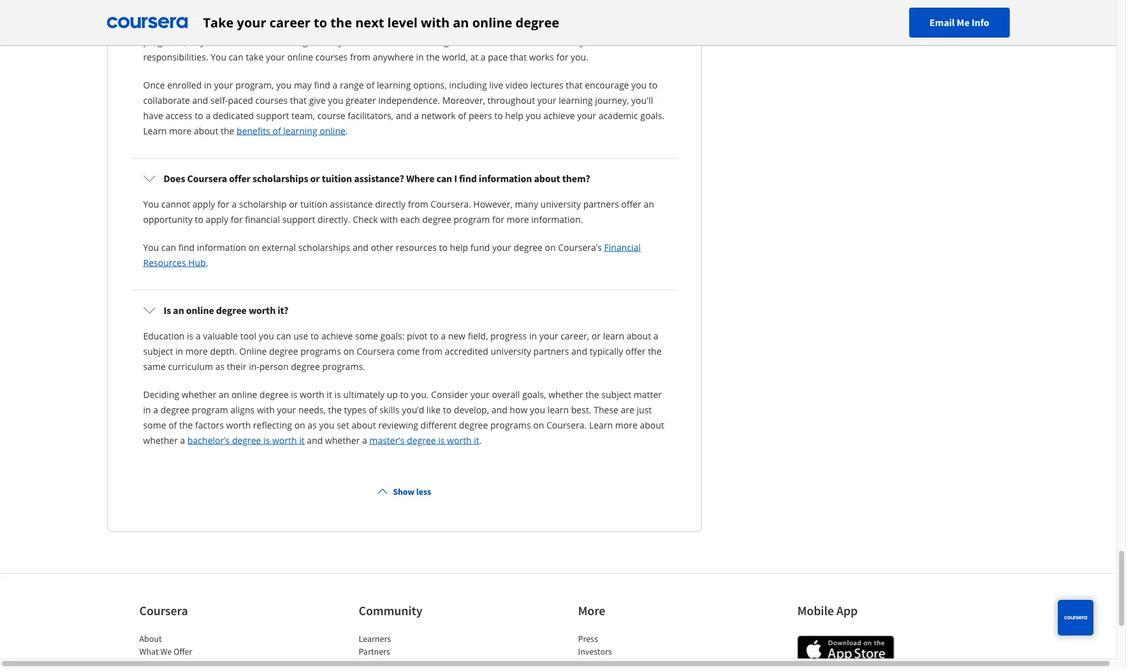 Task type: locate. For each thing, give the bounding box(es) containing it.
1 vertical spatial learn
[[589, 420, 613, 432]]

1 vertical spatial in-
[[249, 361, 259, 373]]

0 vertical spatial university
[[292, 20, 333, 33]]

you inside "education is a valuable tool you can use to achieve some goals: pivot to a new field, progress in your career, or learn about a subject in more depth. online degree programs on coursera come from accredited university partners and typically offer the same curriculum as their in-person degree programs."
[[259, 330, 274, 342]]

a down deciding
[[153, 404, 158, 416]]

range
[[340, 79, 364, 91]]

1 vertical spatial program
[[192, 404, 228, 416]]

worth left it?
[[249, 304, 276, 317]]

the up matter
[[648, 346, 662, 358]]

peers
[[469, 110, 492, 122]]

coursera down goals: on the left of page
[[357, 346, 395, 358]]

with inside deciding whether an online degree is worth it is ultimately up to you. consider your overall goals, whether the subject matter in a degree program aligns with your needs, the types of skills you'd like to develop, and how you learn best. these are just some of the factors worth reflecting on as you set about reviewing different degree programs on coursera. learn more about whether a
[[257, 404, 275, 416]]

1 horizontal spatial as
[[308, 420, 317, 432]]

1 vertical spatial learn
[[548, 404, 569, 416]]

list containing press
[[578, 633, 686, 669]]

to inside you cannot apply for a scholarship or tuition assistance directly from coursera. however, many university partners offer an opportunity to apply for financial support directly. check with each degree program for more information.
[[195, 214, 203, 226]]

find
[[314, 79, 330, 91], [459, 172, 477, 185], [178, 242, 195, 254]]

program inside you cannot apply for a scholarship or tuition assistance directly from coursera. however, many university partners offer an opportunity to apply for financial support directly. check with each degree program for more information.
[[454, 214, 490, 226]]

from inside "education is a valuable tool you can use to achieve some goals: pivot to a new field, progress in your career, or learn about a subject in more depth. online degree programs on coursera come from accredited university partners and typically offer the same curriculum as their in-person degree programs."
[[422, 346, 442, 358]]

mobile app
[[797, 604, 858, 620]]

1 horizontal spatial programs
[[490, 420, 531, 432]]

learning
[[377, 79, 411, 91], [559, 94, 593, 106], [283, 125, 317, 137]]

support inside 'once enrolled in your program, you may find a range of learning options, including live video lectures that encourage you to collaborate and self-paced courses that give you greater independence. moreover, throughout your learning journey, you'll have access to a dedicated support team, course facilitators, and a network of peers to help you achieve your academic goals. learn more about the'
[[256, 110, 289, 122]]

0 horizontal spatial partners
[[533, 346, 569, 358]]

for down however, at top
[[492, 214, 504, 226]]

university
[[292, 20, 333, 33], [540, 198, 581, 210], [491, 346, 531, 358]]

may
[[294, 79, 312, 91]]

to inside "earning your degree from a leading university on coursera means experiencing greater flexibility than in-person degree programs, so you can earn the best degree for your needs without having to relocate or choose between your other responsibilities. you can take your online courses from anywhere in the world, at a pace that works for you."
[[451, 36, 460, 48]]

2 horizontal spatial list
[[578, 633, 686, 669]]

online inside "earning your degree from a leading university on coursera means experiencing greater flexibility than in-person degree programs, so you can earn the best degree for your needs without having to relocate or choose between your other responsibilities. you can take your online courses from anywhere in the world, at a pace that works for you."
[[287, 51, 313, 63]]

1 vertical spatial programs
[[490, 420, 531, 432]]

programs.
[[322, 361, 365, 373]]

is
[[164, 304, 171, 317]]

person down online
[[259, 361, 289, 373]]

with up having
[[421, 14, 450, 31]]

worth down aligns at the left bottom
[[226, 420, 251, 432]]

it down programs. on the bottom left of page
[[327, 389, 332, 401]]

that right lectures
[[566, 79, 583, 91]]

an
[[453, 14, 469, 31], [644, 198, 654, 210], [173, 304, 184, 317], [219, 389, 229, 401]]

learn left best.
[[548, 404, 569, 416]]

subject up same
[[143, 346, 173, 358]]

about
[[139, 634, 162, 646]]

pace
[[488, 51, 508, 63]]

you.
[[571, 51, 588, 63], [411, 389, 429, 401]]

is inside "education is a valuable tool you can use to achieve some goals: pivot to a new field, progress in your career, or learn about a subject in more depth. online degree programs on coursera come from accredited university partners and typically offer the same curriculum as their in-person degree programs."
[[187, 330, 193, 342]]

0 horizontal spatial other
[[371, 242, 393, 254]]

1 horizontal spatial .
[[345, 125, 348, 137]]

like
[[426, 404, 441, 416]]

in inside deciding whether an online degree is worth it is ultimately up to you. consider your overall goals, whether the subject matter in a degree program aligns with your needs, the types of skills you'd like to develop, and how you learn best. these are just some of the factors worth reflecting on as you set about reviewing different degree programs on coursera. learn more about whether a
[[143, 404, 151, 416]]

2 vertical spatial that
[[290, 94, 307, 106]]

0 vertical spatial other
[[601, 36, 624, 48]]

1 vertical spatial help
[[450, 242, 468, 254]]

2 vertical spatial university
[[491, 346, 531, 358]]

is down 'reflecting'
[[263, 435, 270, 447]]

or inside you cannot apply for a scholarship or tuition assistance directly from coursera. however, many university partners offer an opportunity to apply for financial support directly. check with each degree program for more information.
[[289, 198, 298, 210]]

0 horizontal spatial learn
[[143, 125, 167, 137]]

university inside you cannot apply for a scholarship or tuition assistance directly from coursera. however, many university partners offer an opportunity to apply for financial support directly. check with each degree program for more information.
[[540, 198, 581, 210]]

3 list from the left
[[578, 633, 686, 669]]

worth
[[249, 304, 276, 317], [300, 389, 324, 401], [226, 420, 251, 432], [272, 435, 297, 447], [447, 435, 472, 447]]

to
[[314, 14, 327, 31], [451, 36, 460, 48], [649, 79, 658, 91], [195, 110, 203, 122], [494, 110, 503, 122], [195, 214, 203, 226], [439, 242, 448, 254], [310, 330, 319, 342], [430, 330, 438, 342], [400, 389, 409, 401], [443, 404, 452, 416]]

with down directly
[[380, 214, 398, 226]]

2 horizontal spatial learning
[[559, 94, 593, 106]]

i
[[454, 172, 457, 185]]

and
[[192, 94, 208, 106], [396, 110, 412, 122], [353, 242, 368, 254], [571, 346, 587, 358], [491, 404, 507, 416], [307, 435, 323, 447]]

1 vertical spatial support
[[282, 214, 315, 226]]

find up the hub
[[178, 242, 195, 254]]

means
[[389, 20, 417, 33]]

investors link
[[578, 647, 612, 658]]

valuable
[[203, 330, 238, 342]]

0 vertical spatial person
[[579, 20, 608, 33]]

about inside "education is a valuable tool you can use to achieve some goals: pivot to a new field, progress in your career, or learn about a subject in more depth. online degree programs on coursera come from accredited university partners and typically offer the same curriculum as their in-person degree programs."
[[627, 330, 651, 342]]

whether down set
[[325, 435, 360, 447]]

other inside "earning your degree from a leading university on coursera means experiencing greater flexibility than in-person degree programs, so you can earn the best degree for your needs without having to relocate or choose between your other responsibilities. you can take your online courses from anywhere in the world, at a pace that works for you."
[[601, 36, 624, 48]]

1 horizontal spatial it
[[327, 389, 332, 401]]

and down independence. on the left of the page
[[396, 110, 412, 122]]

1 horizontal spatial that
[[510, 51, 527, 63]]

you inside you cannot apply for a scholarship or tuition assistance directly from coursera. however, many university partners offer an opportunity to apply for financial support directly. check with each degree program for more information.
[[143, 198, 159, 210]]

2 vertical spatial with
[[257, 404, 275, 416]]

other
[[601, 36, 624, 48], [371, 242, 393, 254]]

0 horizontal spatial courses
[[255, 94, 288, 106]]

to up you'll on the top right of page
[[649, 79, 658, 91]]

1 vertical spatial greater
[[346, 94, 376, 106]]

you left may
[[276, 79, 292, 91]]

online
[[472, 14, 512, 31], [287, 51, 313, 63], [320, 125, 345, 137], [186, 304, 214, 317], [231, 389, 257, 401]]

you for apply
[[143, 198, 159, 210]]

coursera.
[[431, 198, 471, 210], [546, 420, 587, 432]]

than
[[547, 20, 566, 33]]

bachelor's
[[187, 435, 230, 447]]

of
[[366, 79, 375, 91], [458, 110, 466, 122], [273, 125, 281, 137], [369, 404, 377, 416], [168, 420, 177, 432]]

worth down the "different"
[[447, 435, 472, 447]]

what
[[139, 647, 159, 658]]

the inside 'once enrolled in your program, you may find a range of learning options, including live video lectures that encourage you to collaborate and self-paced courses that give you greater independence. moreover, throughout your learning journey, you'll have access to a dedicated support team, course facilitators, and a network of peers to help you achieve your academic goals. learn more about the'
[[221, 125, 234, 137]]

tuition up 'assistance' at top left
[[322, 172, 352, 185]]

0 horizontal spatial person
[[259, 361, 289, 373]]

a
[[253, 20, 257, 33], [481, 51, 486, 63], [333, 79, 337, 91], [206, 110, 211, 122], [414, 110, 419, 122], [232, 198, 237, 210], [196, 330, 201, 342], [441, 330, 446, 342], [653, 330, 658, 342], [153, 404, 158, 416], [180, 435, 185, 447], [362, 435, 367, 447]]

some down deciding
[[143, 420, 166, 432]]

of down moreover,
[[458, 110, 466, 122]]

me
[[957, 16, 970, 29]]

deciding whether an online degree is worth it is ultimately up to you. consider your overall goals, whether the subject matter in a degree program aligns with your needs, the types of skills you'd like to develop, and how you learn best. these are just some of the factors worth reflecting on as you set about reviewing different degree programs on coursera. learn more about whether a
[[143, 389, 664, 447]]

2 horizontal spatial .
[[479, 435, 482, 447]]

take your career to the next level with an online degree
[[203, 14, 559, 31]]

your up develop,
[[471, 389, 490, 401]]

or inside "education is a valuable tool you can use to achieve some goals: pivot to a new field, progress in your career, or learn about a subject in more depth. online degree programs on coursera come from accredited university partners and typically offer the same curriculum as their in-person degree programs."
[[592, 330, 601, 342]]

assistance
[[330, 198, 373, 210]]

0 vertical spatial in-
[[568, 20, 579, 33]]

0 vertical spatial programs
[[300, 346, 341, 358]]

1 vertical spatial courses
[[255, 94, 288, 106]]

0 vertical spatial courses
[[315, 51, 348, 63]]

support up the external
[[282, 214, 315, 226]]

as down the depth.
[[215, 361, 225, 373]]

2 vertical spatial you
[[143, 242, 159, 254]]

level
[[387, 14, 418, 31]]

team,
[[291, 110, 315, 122]]

subject inside "education is a valuable tool you can use to achieve some goals: pivot to a new field, progress in your career, or learn about a subject in more depth. online degree programs on coursera come from accredited university partners and typically offer the same curriculum as their in-person degree programs."
[[143, 346, 173, 358]]

curriculum
[[168, 361, 213, 373]]

1 list from the left
[[139, 633, 248, 669]]

1 vertical spatial some
[[143, 420, 166, 432]]

0 vertical spatial support
[[256, 110, 289, 122]]

1 vertical spatial with
[[380, 214, 398, 226]]

0 vertical spatial information
[[479, 172, 532, 185]]

coursera inside "education is a valuable tool you can use to achieve some goals: pivot to a new field, progress in your career, or learn about a subject in more depth. online degree programs on coursera come from accredited university partners and typically offer the same curriculum as their in-person degree programs."
[[357, 346, 395, 358]]

in- down online
[[249, 361, 259, 373]]

1 horizontal spatial courses
[[315, 51, 348, 63]]

help inside 'once enrolled in your program, you may find a range of learning options, including live video lectures that encourage you to collaborate and self-paced courses that give you greater independence. moreover, throughout your learning journey, you'll have access to a dedicated support team, course facilitators, and a network of peers to help you achieve your academic goals. learn more about the'
[[505, 110, 523, 122]]

as inside "education is a valuable tool you can use to achieve some goals: pivot to a new field, progress in your career, or learn about a subject in more depth. online degree programs on coursera come from accredited university partners and typically offer the same curriculum as their in-person degree programs."
[[215, 361, 225, 373]]

career,
[[561, 330, 589, 342]]

once
[[143, 79, 165, 91]]

0 horizontal spatial it
[[299, 435, 305, 447]]

coursera. down i
[[431, 198, 471, 210]]

1 vertical spatial tuition
[[300, 198, 328, 210]]

in inside 'once enrolled in your program, you may find a range of learning options, including live video lectures that encourage you to collaborate and self-paced courses that give you greater independence. moreover, throughout your learning journey, you'll have access to a dedicated support team, course facilitators, and a network of peers to help you achieve your academic goals. learn more about the'
[[204, 79, 212, 91]]

from down needs
[[350, 51, 370, 63]]

online up valuable
[[186, 304, 214, 317]]

reviewing
[[378, 420, 418, 432]]

more inside 'once enrolled in your program, you may find a range of learning options, including live video lectures that encourage you to collaborate and self-paced courses that give you greater independence. moreover, throughout your learning journey, you'll have access to a dedicated support team, course facilitators, and a network of peers to help you achieve your academic goals. learn more about the'
[[169, 125, 192, 137]]

0 horizontal spatial learn
[[548, 404, 569, 416]]

you up you'll on the top right of page
[[631, 79, 647, 91]]

some inside deciding whether an online degree is worth it is ultimately up to you. consider your overall goals, whether the subject matter in a degree program aligns with your needs, the types of skills you'd like to develop, and how you learn best. these are just some of the factors worth reflecting on as you set about reviewing different degree programs on coursera. learn more about whether a
[[143, 420, 166, 432]]

your inside "education is a valuable tool you can use to achieve some goals: pivot to a new field, progress in your career, or learn about a subject in more depth. online degree programs on coursera come from accredited university partners and typically offer the same curriculum as their in-person degree programs."
[[539, 330, 558, 342]]

your left career,
[[539, 330, 558, 342]]

in down having
[[416, 51, 424, 63]]

with for up
[[257, 404, 275, 416]]

skills
[[379, 404, 399, 416]]

0 vertical spatial offer
[[229, 172, 251, 185]]

0 vertical spatial that
[[510, 51, 527, 63]]

or right the 'scholarship'
[[289, 198, 298, 210]]

information up however, at top
[[479, 172, 532, 185]]

career
[[270, 14, 310, 31]]

1 horizontal spatial partners
[[583, 198, 619, 210]]

about down dedicated
[[194, 125, 218, 137]]

online down 'best' at the left of the page
[[287, 51, 313, 63]]

from up earn on the top of page
[[230, 20, 250, 33]]

needs,
[[298, 404, 326, 416]]

more down are at the bottom of the page
[[615, 420, 637, 432]]

offer
[[229, 172, 251, 185], [621, 198, 641, 210], [626, 346, 646, 358]]

dedicated
[[213, 110, 254, 122]]

1 horizontal spatial coursera.
[[546, 420, 587, 432]]

you up "resources"
[[143, 242, 159, 254]]

1 vertical spatial .
[[206, 257, 208, 269]]

can inside dropdown button
[[436, 172, 452, 185]]

how
[[510, 404, 527, 416]]

university right leading
[[292, 20, 333, 33]]

1 horizontal spatial list
[[359, 633, 467, 669]]

person right than
[[579, 20, 608, 33]]

or up typically
[[592, 330, 601, 342]]

0 vertical spatial some
[[355, 330, 378, 342]]

you up opportunity
[[143, 198, 159, 210]]

or
[[498, 36, 507, 48], [310, 172, 320, 185], [289, 198, 298, 210], [592, 330, 601, 342]]

from inside you cannot apply for a scholarship or tuition assistance directly from coursera. however, many university partners offer an opportunity to apply for financial support directly. check with each degree program for more information.
[[408, 198, 428, 210]]

1 horizontal spatial find
[[314, 79, 330, 91]]

courses
[[315, 51, 348, 63], [255, 94, 288, 106]]

from down pivot
[[422, 346, 442, 358]]

2 horizontal spatial with
[[421, 14, 450, 31]]

0 vertical spatial achieve
[[543, 110, 575, 122]]

apply
[[192, 198, 215, 210], [206, 214, 228, 226]]

it down develop,
[[474, 435, 479, 447]]

list
[[139, 633, 248, 669], [359, 633, 467, 669], [578, 633, 686, 669]]

it down needs,
[[299, 435, 305, 447]]

offer up the 'scholarship'
[[229, 172, 251, 185]]

press link
[[578, 634, 598, 646]]

0 vertical spatial program
[[454, 214, 490, 226]]

coursera inside "earning your degree from a leading university on coursera means experiencing greater flexibility than in-person degree programs, so you can earn the best degree for your needs without having to relocate or choose between your other responsibilities. you can take your online courses from anywhere in the world, at a pace that works for you."
[[348, 20, 386, 33]]

your up self-
[[214, 79, 233, 91]]

you down goals,
[[530, 404, 545, 416]]

1 horizontal spatial other
[[601, 36, 624, 48]]

moreover,
[[442, 94, 485, 106]]

learn up typically
[[603, 330, 624, 342]]

best
[[272, 36, 290, 48]]

you. inside "earning your degree from a leading university on coursera means experiencing greater flexibility than in-person degree programs, so you can earn the best degree for your needs without having to relocate or choose between your other responsibilities. you can take your online courses from anywhere in the world, at a pace that works for you."
[[571, 51, 588, 63]]

more
[[169, 125, 192, 137], [507, 214, 529, 226], [185, 346, 208, 358], [615, 420, 637, 432]]

community
[[359, 604, 422, 620]]

programs down how
[[490, 420, 531, 432]]

2 vertical spatial find
[[178, 242, 195, 254]]

an inside deciding whether an online degree is worth it is ultimately up to you. consider your overall goals, whether the subject matter in a degree program aligns with your needs, the types of skills you'd like to develop, and how you learn best. these are just some of the factors worth reflecting on as you set about reviewing different degree programs on coursera. learn more about whether a
[[219, 389, 229, 401]]

about inside does coursera offer scholarships or tuition assistance? where can i find information about them? dropdown button
[[534, 172, 560, 185]]

subject inside deciding whether an online degree is worth it is ultimately up to you. consider your overall goals, whether the subject matter in a degree program aligns with your needs, the types of skills you'd like to develop, and how you learn best. these are just some of the factors worth reflecting on as you set about reviewing different degree programs on coursera. learn more about whether a
[[601, 389, 631, 401]]

email
[[930, 16, 955, 29]]

you can find information on external scholarships and other resources to help fund your degree on coursera's
[[143, 242, 604, 254]]

0 vertical spatial with
[[421, 14, 450, 31]]

on down needs,
[[294, 420, 305, 432]]

coursera image
[[107, 12, 188, 33]]

university inside "education is a valuable tool you can use to achieve some goals: pivot to a new field, progress in your career, or learn about a subject in more depth. online degree programs on coursera come from accredited university partners and typically offer the same curriculum as their in-person degree programs."
[[491, 346, 531, 358]]

1 vertical spatial you
[[143, 198, 159, 210]]

an inside is an online degree worth it? dropdown button
[[173, 304, 184, 317]]

find right i
[[459, 172, 477, 185]]

0 vertical spatial you
[[211, 51, 226, 63]]

coursera inside dropdown button
[[187, 172, 227, 185]]

come
[[397, 346, 420, 358]]

courses inside 'once enrolled in your program, you may find a range of learning options, including live video lectures that encourage you to collaborate and self-paced courses that give you greater independence. moreover, throughout your learning journey, you'll have access to a dedicated support team, course facilitators, and a network of peers to help you achieve your academic goals. learn more about the'
[[255, 94, 288, 106]]

1 horizontal spatial achieve
[[543, 110, 575, 122]]

2 list from the left
[[359, 633, 467, 669]]

with inside you cannot apply for a scholarship or tuition assistance directly from coursera. however, many university partners offer an opportunity to apply for financial support directly. check with each degree program for more information.
[[380, 214, 398, 226]]

0 vertical spatial partners
[[583, 198, 619, 210]]

tuition
[[322, 172, 352, 185], [300, 198, 328, 210]]

0 horizontal spatial greater
[[346, 94, 376, 106]]

pivot
[[407, 330, 428, 342]]

the up best.
[[586, 389, 599, 401]]

ultimately
[[343, 389, 385, 401]]

1 vertical spatial you.
[[411, 389, 429, 401]]

1 vertical spatial achieve
[[321, 330, 353, 342]]

courses up range
[[315, 51, 348, 63]]

is down the "different"
[[438, 435, 445, 447]]

1 vertical spatial university
[[540, 198, 581, 210]]

an inside you cannot apply for a scholarship or tuition assistance directly from coursera. however, many university partners offer an opportunity to apply for financial support directly. check with each degree program for more information.
[[644, 198, 654, 210]]

scholarships inside dropdown button
[[252, 172, 308, 185]]

you inside "earning your degree from a leading university on coursera means experiencing greater flexibility than in-person degree programs, so you can earn the best degree for your needs without having to relocate or choose between your other responsibilities. you can take your online courses from anywhere in the world, at a pace that works for you."
[[200, 36, 216, 48]]

so
[[188, 36, 198, 48]]

with up 'reflecting'
[[257, 404, 275, 416]]

a left valuable
[[196, 330, 201, 342]]

0 vertical spatial learning
[[377, 79, 411, 91]]

partners
[[359, 647, 390, 658]]

0 vertical spatial coursera.
[[431, 198, 471, 210]]

your
[[237, 14, 266, 31], [177, 20, 196, 33], [338, 36, 357, 48], [580, 36, 599, 48], [266, 51, 285, 63], [214, 79, 233, 91], [537, 94, 556, 106], [577, 110, 596, 122], [492, 242, 511, 254], [539, 330, 558, 342], [471, 389, 490, 401], [277, 404, 296, 416]]

0 vertical spatial learn
[[603, 330, 624, 342]]

reflecting
[[253, 420, 292, 432]]

learning up independence. on the left of the page
[[377, 79, 411, 91]]

about
[[194, 125, 218, 137], [534, 172, 560, 185], [627, 330, 651, 342], [351, 420, 376, 432], [640, 420, 664, 432]]

1 vertical spatial that
[[566, 79, 583, 91]]

1 horizontal spatial with
[[380, 214, 398, 226]]

1 horizontal spatial in-
[[568, 20, 579, 33]]

1 horizontal spatial information
[[479, 172, 532, 185]]

greater
[[475, 20, 505, 33], [346, 94, 376, 106]]

0 horizontal spatial .
[[206, 257, 208, 269]]

bachelor's degree is worth it link
[[187, 435, 305, 447]]

0 horizontal spatial as
[[215, 361, 225, 373]]

with for from
[[380, 214, 398, 226]]

0 horizontal spatial subject
[[143, 346, 173, 358]]

as
[[215, 361, 225, 373], [308, 420, 317, 432]]

online inside is an online degree worth it? dropdown button
[[186, 304, 214, 317]]

offer
[[174, 647, 192, 658]]

learn inside deciding whether an online degree is worth it is ultimately up to you. consider your overall goals, whether the subject matter in a degree program aligns with your needs, the types of skills you'd like to develop, and how you learn best. these are just some of the factors worth reflecting on as you set about reviewing different degree programs on coursera. learn more about whether a
[[589, 420, 613, 432]]

in inside "earning your degree from a leading university on coursera means experiencing greater flexibility than in-person degree programs, so you can earn the best degree for your needs without having to relocate or choose between your other responsibilities. you can take your online courses from anywhere in the world, at a pace that works for you."
[[416, 51, 424, 63]]

2 horizontal spatial university
[[540, 198, 581, 210]]

0 horizontal spatial achieve
[[321, 330, 353, 342]]

financial resources hub
[[143, 242, 641, 269]]

coursera right does at the left
[[187, 172, 227, 185]]

you'd
[[402, 404, 424, 416]]

is an online degree worth it?
[[164, 304, 288, 317]]

program down however, at top
[[454, 214, 490, 226]]

network
[[421, 110, 456, 122]]

and inside deciding whether an online degree is worth it is ultimately up to you. consider your overall goals, whether the subject matter in a degree program aligns with your needs, the types of skills you'd like to develop, and how you learn best. these are just some of the factors worth reflecting on as you set about reviewing different degree programs on coursera. learn more about whether a
[[491, 404, 507, 416]]

1 vertical spatial offer
[[621, 198, 641, 210]]

that inside "earning your degree from a leading university on coursera means experiencing greater flexibility than in-person degree programs, so you can earn the best degree for your needs without having to relocate or choose between your other responsibilities. you can take your online courses from anywhere in the world, at a pace that works for you."
[[510, 51, 527, 63]]

for
[[324, 36, 336, 48], [556, 51, 568, 63], [217, 198, 229, 210], [231, 214, 243, 226], [492, 214, 504, 226]]

1 horizontal spatial subject
[[601, 389, 631, 401]]

1 vertical spatial person
[[259, 361, 289, 373]]

can left use
[[276, 330, 291, 342]]

to right career
[[314, 14, 327, 31]]

0 vertical spatial learn
[[143, 125, 167, 137]]

learn down have
[[143, 125, 167, 137]]

0 horizontal spatial in-
[[249, 361, 259, 373]]

achieve up programs. on the bottom left of page
[[321, 330, 353, 342]]

other up encourage at the right top
[[601, 36, 624, 48]]

for left needs
[[324, 36, 336, 48]]

0 horizontal spatial some
[[143, 420, 166, 432]]

online up relocate
[[472, 14, 512, 31]]

0 vertical spatial tuition
[[322, 172, 352, 185]]

on
[[335, 20, 346, 33], [249, 242, 259, 254], [545, 242, 556, 254], [343, 346, 354, 358], [294, 420, 305, 432], [533, 420, 544, 432]]

0 horizontal spatial university
[[292, 20, 333, 33]]

0 horizontal spatial programs
[[300, 346, 341, 358]]

directly.
[[318, 214, 350, 226]]

1 horizontal spatial learn
[[589, 420, 613, 432]]

more inside you cannot apply for a scholarship or tuition assistance directly from coursera. however, many university partners offer an opportunity to apply for financial support directly. check with each degree program for more information.
[[507, 214, 529, 226]]

that down choose
[[510, 51, 527, 63]]

on inside "earning your degree from a leading university on coursera means experiencing greater flexibility than in-person degree programs, so you can earn the best degree for your needs without having to relocate or choose between your other responsibilities. you can take your online courses from anywhere in the world, at a pace that works for you."
[[335, 20, 346, 33]]

0 horizontal spatial with
[[257, 404, 275, 416]]

0 vertical spatial greater
[[475, 20, 505, 33]]

anywhere
[[373, 51, 414, 63]]

1 vertical spatial partners
[[533, 346, 569, 358]]

tuition up directly.
[[300, 198, 328, 210]]

to right use
[[310, 330, 319, 342]]

offer up 'financial'
[[621, 198, 641, 210]]

0 vertical spatial as
[[215, 361, 225, 373]]

1 vertical spatial as
[[308, 420, 317, 432]]

at
[[470, 51, 478, 63]]

programs inside deciding whether an online degree is worth it is ultimately up to you. consider your overall goals, whether the subject matter in a degree program aligns with your needs, the types of skills you'd like to develop, and how you learn best. these are just some of the factors worth reflecting on as you set about reviewing different degree programs on coursera. learn more about whether a
[[490, 420, 531, 432]]

scholarship
[[239, 198, 287, 210]]

list containing learners
[[359, 633, 467, 669]]

it
[[327, 389, 332, 401], [299, 435, 305, 447], [474, 435, 479, 447]]

to right opportunity
[[195, 214, 203, 226]]

needs
[[360, 36, 385, 48]]

support up benefits of learning online link
[[256, 110, 289, 122]]

scholarships up the 'scholarship'
[[252, 172, 308, 185]]

0 horizontal spatial that
[[290, 94, 307, 106]]

learning down team,
[[283, 125, 317, 137]]

0 vertical spatial subject
[[143, 346, 173, 358]]

2 vertical spatial offer
[[626, 346, 646, 358]]

apply right cannot
[[192, 198, 215, 210]]

1 horizontal spatial person
[[579, 20, 608, 33]]

1 vertical spatial other
[[371, 242, 393, 254]]

0 horizontal spatial learning
[[283, 125, 317, 137]]

0 horizontal spatial information
[[197, 242, 246, 254]]

some left goals: on the left of page
[[355, 330, 378, 342]]

list containing about
[[139, 633, 248, 669]]

learn
[[143, 125, 167, 137], [589, 420, 613, 432]]

partners link
[[359, 647, 390, 658]]

the
[[331, 14, 352, 31], [256, 36, 270, 48], [426, 51, 440, 63], [221, 125, 234, 137], [648, 346, 662, 358], [586, 389, 599, 401], [328, 404, 342, 416], [179, 420, 193, 432]]

1 vertical spatial subject
[[601, 389, 631, 401]]

university down progress
[[491, 346, 531, 358]]



Task type: describe. For each thing, give the bounding box(es) containing it.
for left the 'scholarship'
[[217, 198, 229, 210]]

overall
[[492, 389, 520, 401]]

leading
[[260, 20, 290, 33]]

a left master's
[[362, 435, 367, 447]]

coursera. inside deciding whether an online degree is worth it is ultimately up to you. consider your overall goals, whether the subject matter in a degree program aligns with your needs, the types of skills you'd like to develop, and how you learn best. these are just some of the factors worth reflecting on as you set about reviewing different degree programs on coursera. learn more about whether a
[[546, 420, 587, 432]]

is left ultimately
[[334, 389, 341, 401]]

a inside you cannot apply for a scholarship or tuition assistance directly from coursera. however, many university partners offer an opportunity to apply for financial support directly. check with each degree program for more information.
[[232, 198, 237, 210]]

more inside "education is a valuable tool you can use to achieve some goals: pivot to a new field, progress in your career, or learn about a subject in more depth. online degree programs on coursera come from accredited university partners and typically offer the same curriculum as their in-person degree programs."
[[185, 346, 208, 358]]

information.
[[531, 214, 583, 226]]

different
[[421, 420, 457, 432]]

worth down 'reflecting'
[[272, 435, 297, 447]]

and down check
[[353, 242, 368, 254]]

academic
[[599, 110, 638, 122]]

you cannot apply for a scholarship or tuition assistance directly from coursera. however, many university partners offer an opportunity to apply for financial support directly. check with each degree program for more information.
[[143, 198, 654, 226]]

university inside "earning your degree from a leading university on coursera means experiencing greater flexibility than in-person degree programs, so you can earn the best degree for your needs without having to relocate or choose between your other responsibilities. you can take your online courses from anywhere in the world, at a pace that works for you."
[[292, 20, 333, 33]]

a left new
[[441, 330, 446, 342]]

consider
[[431, 389, 468, 401]]

your up earn on the top of page
[[237, 14, 266, 31]]

it?
[[278, 304, 288, 317]]

of right the 'benefits'
[[273, 125, 281, 137]]

1 horizontal spatial learning
[[377, 79, 411, 91]]

same
[[143, 361, 166, 373]]

investors
[[578, 647, 612, 658]]

enrolled
[[167, 79, 202, 91]]

you up course
[[328, 94, 343, 106]]

of right range
[[366, 79, 375, 91]]

financial resources hub link
[[143, 242, 641, 269]]

app
[[836, 604, 858, 620]]

the left next
[[331, 14, 352, 31]]

your up 'reflecting'
[[277, 404, 296, 416]]

the up set
[[328, 404, 342, 416]]

learn inside deciding whether an online degree is worth it is ultimately up to you. consider your overall goals, whether the subject matter in a degree program aligns with your needs, the types of skills you'd like to develop, and how you learn best. these are just some of the factors worth reflecting on as you set about reviewing different degree programs on coursera. learn more about whether a
[[548, 404, 569, 416]]

courses inside "earning your degree from a leading university on coursera means experiencing greater flexibility than in-person degree programs, so you can earn the best degree for your needs without having to relocate or choose between your other responsibilities. you can take your online courses from anywhere in the world, at a pace that works for you."
[[315, 51, 348, 63]]

person inside "education is a valuable tool you can use to achieve some goals: pivot to a new field, progress in your career, or learn about a subject in more depth. online degree programs on coursera come from accredited university partners and typically offer the same curriculum as their in-person degree programs."
[[259, 361, 289, 373]]

list for more
[[578, 633, 686, 669]]

show less button
[[373, 481, 436, 504]]

to right resources
[[439, 242, 448, 254]]

up
[[387, 389, 398, 401]]

and inside "education is a valuable tool you can use to achieve some goals: pivot to a new field, progress in your career, or learn about a subject in more depth. online degree programs on coursera come from accredited university partners and typically offer the same curriculum as their in-person degree programs."
[[571, 346, 587, 358]]

take
[[203, 14, 234, 31]]

learners
[[359, 634, 391, 646]]

works
[[529, 51, 554, 63]]

your up so
[[177, 20, 196, 33]]

in- inside "earning your degree from a leading university on coursera means experiencing greater flexibility than in-person degree programs, so you can earn the best degree for your needs without having to relocate or choose between your other responsibilities. you can take your online courses from anywhere in the world, at a pace that works for you."
[[568, 20, 579, 33]]

can down earn on the top of page
[[229, 51, 243, 63]]

a left range
[[333, 79, 337, 91]]

whether up best.
[[548, 389, 583, 401]]

download on the app store image
[[797, 637, 894, 665]]

in- inside "education is a valuable tool you can use to achieve some goals: pivot to a new field, progress in your career, or learn about a subject in more depth. online degree programs on coursera come from accredited university partners and typically offer the same curriculum as their in-person degree programs."
[[249, 361, 259, 373]]

2 vertical spatial learning
[[283, 125, 317, 137]]

list for community
[[359, 633, 467, 669]]

it inside deciding whether an online degree is worth it is ultimately up to you. consider your overall goals, whether the subject matter in a degree program aligns with your needs, the types of skills you'd like to develop, and how you learn best. these are just some of the factors worth reflecting on as you set about reviewing different degree programs on coursera. learn more about whether a
[[327, 389, 332, 401]]

facilitators,
[[348, 110, 393, 122]]

tool
[[240, 330, 256, 342]]

coursera up "about"
[[139, 604, 188, 620]]

earning your degree from a leading university on coursera means experiencing greater flexibility than in-person degree programs, so you can earn the best degree for your needs without having to relocate or choose between your other responsibilities. you can take your online courses from anywhere in the world, at a pace that works for you.
[[143, 20, 640, 63]]

in up curriculum at the left bottom
[[175, 346, 183, 358]]

having
[[421, 36, 449, 48]]

or inside dropdown button
[[310, 172, 320, 185]]

does coursera offer scholarships or tuition assistance? where can i find information about them? button
[[133, 161, 676, 197]]

typically
[[590, 346, 623, 358]]

you left set
[[319, 420, 334, 432]]

can inside "education is a valuable tool you can use to achieve some goals: pivot to a new field, progress in your career, or learn about a subject in more depth. online degree programs on coursera come from accredited university partners and typically offer the same curriculum as their in-person degree programs."
[[276, 330, 291, 342]]

develop,
[[454, 404, 489, 416]]

and left self-
[[192, 94, 208, 106]]

options,
[[413, 79, 447, 91]]

of down deciding
[[168, 420, 177, 432]]

offer inside "education is a valuable tool you can use to achieve some goals: pivot to a new field, progress in your career, or learn about a subject in more depth. online degree programs on coursera come from accredited university partners and typically offer the same curriculum as their in-person degree programs."
[[626, 346, 646, 358]]

to right pivot
[[430, 330, 438, 342]]

self-
[[210, 94, 228, 106]]

show less
[[393, 487, 431, 498]]

is up 'reflecting'
[[291, 389, 297, 401]]

learn inside "education is a valuable tool you can use to achieve some goals: pivot to a new field, progress in your career, or learn about a subject in more depth. online degree programs on coursera come from accredited university partners and typically offer the same curriculum as their in-person degree programs."
[[603, 330, 624, 342]]

course
[[317, 110, 345, 122]]

world,
[[442, 51, 468, 63]]

program inside deciding whether an online degree is worth it is ultimately up to you. consider your overall goals, whether the subject matter in a degree program aligns with your needs, the types of skills you'd like to develop, and how you learn best. these are just some of the factors worth reflecting on as you set about reviewing different degree programs on coursera. learn more about whether a
[[192, 404, 228, 416]]

education
[[143, 330, 185, 342]]

or inside "earning your degree from a leading university on coursera means experiencing greater flexibility than in-person degree programs, so you can earn the best degree for your needs without having to relocate or choose between your other responsibilities. you can take your online courses from anywhere in the world, at a pace that works for you."
[[498, 36, 507, 48]]

can up "resources"
[[161, 242, 176, 254]]

you inside "earning your degree from a leading university on coursera means experiencing greater flexibility than in-person degree programs, so you can earn the best degree for your needs without having to relocate or choose between your other responsibilities. you can take your online courses from anywhere in the world, at a pace that works for you."
[[211, 51, 226, 63]]

find inside dropdown button
[[459, 172, 477, 185]]

many
[[515, 198, 538, 210]]

on left the external
[[249, 242, 259, 254]]

a up earn on the top of page
[[253, 20, 257, 33]]

tuition inside dropdown button
[[322, 172, 352, 185]]

2 horizontal spatial it
[[474, 435, 479, 447]]

you down throughout
[[526, 110, 541, 122]]

your down journey,
[[577, 110, 596, 122]]

less
[[416, 487, 431, 498]]

degree inside you cannot apply for a scholarship or tuition assistance directly from coursera. however, many university partners offer an opportunity to apply for financial support directly. check with each degree program for more information.
[[422, 214, 451, 226]]

earning
[[143, 20, 175, 33]]

are
[[621, 404, 634, 416]]

support inside you cannot apply for a scholarship or tuition assistance directly from coursera. however, many university partners offer an opportunity to apply for financial support directly. check with each degree program for more information.
[[282, 214, 315, 226]]

to right access at top
[[195, 110, 203, 122]]

show
[[393, 487, 415, 498]]

on down information.
[[545, 242, 556, 254]]

of left skills
[[369, 404, 377, 416]]

whether down deciding
[[143, 435, 178, 447]]

goals,
[[522, 389, 546, 401]]

the inside "education is a valuable tool you can use to achieve some goals: pivot to a new field, progress in your career, or learn about a subject in more depth. online degree programs on coursera come from accredited university partners and typically offer the same curriculum as their in-person degree programs."
[[648, 346, 662, 358]]

0 horizontal spatial find
[[178, 242, 195, 254]]

for down between
[[556, 51, 568, 63]]

1 vertical spatial apply
[[206, 214, 228, 226]]

about what we offer
[[139, 634, 192, 658]]

experiencing
[[419, 20, 473, 33]]

aligns
[[230, 404, 255, 416]]

about down just
[[640, 420, 664, 432]]

achieve inside "education is a valuable tool you can use to achieve some goals: pivot to a new field, progress in your career, or learn about a subject in more depth. online degree programs on coursera come from accredited university partners and typically offer the same curriculum as their in-person degree programs."
[[321, 330, 353, 342]]

flexibility
[[508, 20, 545, 33]]

greater inside "earning your degree from a leading university on coursera means experiencing greater flexibility than in-person degree programs, so you can earn the best degree for your needs without having to relocate or choose between your other responsibilities. you can take your online courses from anywhere in the world, at a pace that works for you."
[[475, 20, 505, 33]]

info
[[972, 16, 989, 29]]

information inside dropdown button
[[479, 172, 532, 185]]

1 vertical spatial scholarships
[[298, 242, 350, 254]]

about inside 'once enrolled in your program, you may find a range of learning options, including live video lectures that encourage you to collaborate and self-paced courses that give you greater independence. moreover, throughout your learning journey, you'll have access to a dedicated support team, course facilitators, and a network of peers to help you achieve your academic goals. learn more about the'
[[194, 125, 218, 137]]

tuition inside you cannot apply for a scholarship or tuition assistance directly from coursera. however, many university partners offer an opportunity to apply for financial support directly. check with each degree program for more information.
[[300, 198, 328, 210]]

resources
[[143, 257, 186, 269]]

use
[[293, 330, 308, 342]]

video
[[506, 79, 528, 91]]

assistance?
[[354, 172, 404, 185]]

without
[[387, 36, 419, 48]]

to right peers
[[494, 110, 503, 122]]

is an online degree worth it? button
[[133, 293, 676, 329]]

however,
[[473, 198, 513, 210]]

to right up
[[400, 389, 409, 401]]

in right progress
[[529, 330, 537, 342]]

field,
[[468, 330, 488, 342]]

the up "take"
[[256, 36, 270, 48]]

some inside "education is a valuable tool you can use to achieve some goals: pivot to a new field, progress in your career, or learn about a subject in more depth. online degree programs on coursera come from accredited university partners and typically offer the same curriculum as their in-person degree programs."
[[355, 330, 378, 342]]

list for coursera
[[139, 633, 248, 669]]

for left financial
[[231, 214, 243, 226]]

programs inside "education is a valuable tool you can use to achieve some goals: pivot to a new field, progress in your career, or learn about a subject in more depth. online degree programs on coursera come from accredited university partners and typically offer the same curriculum as their in-person degree programs."
[[300, 346, 341, 358]]

learn inside 'once enrolled in your program, you may find a range of learning options, including live video lectures that encourage you to collaborate and self-paced courses that give you greater independence. moreover, throughout your learning journey, you'll have access to a dedicated support team, course facilitators, and a network of peers to help you achieve your academic goals. learn more about the'
[[143, 125, 167, 137]]

coursera. inside you cannot apply for a scholarship or tuition assistance directly from coursera. however, many university partners offer an opportunity to apply for financial support directly. check with each degree program for more information.
[[431, 198, 471, 210]]

encourage
[[585, 79, 629, 91]]

we
[[160, 647, 172, 658]]

benefits of learning online link
[[237, 125, 345, 137]]

about link
[[139, 634, 162, 646]]

your right fund
[[492, 242, 511, 254]]

learners link
[[359, 634, 391, 646]]

deciding
[[143, 389, 179, 401]]

benefits of learning online .
[[237, 125, 348, 137]]

education is a valuable tool you can use to achieve some goals: pivot to a new field, progress in your career, or learn about a subject in more depth. online degree programs on coursera come from accredited university partners and typically offer the same curriculum as their in-person degree programs.
[[143, 330, 662, 373]]

set
[[337, 420, 349, 432]]

as inside deciding whether an online degree is worth it is ultimately up to you. consider your overall goals, whether the subject matter in a degree program aligns with your needs, the types of skills you'd like to develop, and how you learn best. these are just some of the factors worth reflecting on as you set about reviewing different degree programs on coursera. learn more about whether a
[[308, 420, 317, 432]]

greater inside 'once enrolled in your program, you may find a range of learning options, including live video lectures that encourage you to collaborate and self-paced courses that give you greater independence. moreover, throughout your learning journey, you'll have access to a dedicated support team, course facilitators, and a network of peers to help you achieve your academic goals. learn more about the'
[[346, 94, 376, 106]]

learners partners
[[359, 634, 391, 658]]

a up matter
[[653, 330, 658, 342]]

live
[[489, 79, 503, 91]]

more inside deciding whether an online degree is worth it is ultimately up to you. consider your overall goals, whether the subject matter in a degree program aligns with your needs, the types of skills you'd like to develop, and how you learn best. these are just some of the factors worth reflecting on as you set about reviewing different degree programs on coursera. learn more about whether a
[[615, 420, 637, 432]]

worth up needs,
[[300, 389, 324, 401]]

a down self-
[[206, 110, 211, 122]]

whether down curriculum at the left bottom
[[182, 389, 216, 401]]

give
[[309, 94, 326, 106]]

on down goals,
[[533, 420, 544, 432]]

your left needs
[[338, 36, 357, 48]]

your down 'best' at the left of the page
[[266, 51, 285, 63]]

worth inside dropdown button
[[249, 304, 276, 317]]

degree inside is an online degree worth it? dropdown button
[[216, 304, 247, 317]]

matter
[[634, 389, 662, 401]]

each
[[400, 214, 420, 226]]

does coursera offer scholarships or tuition assistance? where can i find information about them?
[[164, 172, 590, 185]]

financial
[[604, 242, 641, 254]]

you'll
[[631, 94, 653, 106]]

0 vertical spatial apply
[[192, 198, 215, 210]]

about down types
[[351, 420, 376, 432]]

the down having
[[426, 51, 440, 63]]

can left earn on the top of page
[[218, 36, 233, 48]]

on inside "education is a valuable tool you can use to achieve some goals: pivot to a new field, progress in your career, or learn about a subject in more depth. online degree programs on coursera come from accredited university partners and typically offer the same curriculum as their in-person degree programs."
[[343, 346, 354, 358]]

find inside 'once enrolled in your program, you may find a range of learning options, including live video lectures that encourage you to collaborate and self-paced courses that give you greater independence. moreover, throughout your learning journey, you'll have access to a dedicated support team, course facilitators, and a network of peers to help you achieve your academic goals. learn more about the'
[[314, 79, 330, 91]]

offer inside you cannot apply for a scholarship or tuition assistance directly from coursera. however, many university partners offer an opportunity to apply for financial support directly. check with each degree program for more information.
[[621, 198, 641, 210]]

2 vertical spatial .
[[479, 435, 482, 447]]

a left "bachelor's"
[[180, 435, 185, 447]]

online
[[239, 346, 267, 358]]

journey,
[[595, 94, 629, 106]]

mobile
[[797, 604, 834, 620]]

partners inside you cannot apply for a scholarship or tuition assistance directly from coursera. however, many university partners offer an opportunity to apply for financial support directly. check with each degree program for more information.
[[583, 198, 619, 210]]

choose
[[509, 36, 539, 48]]

online down course
[[320, 125, 345, 137]]

online inside deciding whether an online degree is worth it is ultimately up to you. consider your overall goals, whether the subject matter in a degree program aligns with your needs, the types of skills you'd like to develop, and how you learn best. these are just some of the factors worth reflecting on as you set about reviewing different degree programs on coursera. learn more about whether a
[[231, 389, 257, 401]]

to right like
[[443, 404, 452, 416]]

accredited
[[445, 346, 488, 358]]

your down lectures
[[537, 94, 556, 106]]

directly
[[375, 198, 406, 210]]

a down independence. on the left of the page
[[414, 110, 419, 122]]

partners inside "education is a valuable tool you can use to achieve some goals: pivot to a new field, progress in your career, or learn about a subject in more depth. online degree programs on coursera come from accredited university partners and typically offer the same curriculum as their in-person degree programs."
[[533, 346, 569, 358]]

achieve inside 'once enrolled in your program, you may find a range of learning options, including live video lectures that encourage you to collaborate and self-paced courses that give you greater independence. moreover, throughout your learning journey, you'll have access to a dedicated support team, course facilitators, and a network of peers to help you achieve your academic goals. learn more about the'
[[543, 110, 575, 122]]

person inside "earning your degree from a leading university on coursera means experiencing greater flexibility than in-person degree programs, so you can earn the best degree for your needs without having to relocate or choose between your other responsibilities. you can take your online courses from anywhere in the world, at a pace that works for you."
[[579, 20, 608, 33]]

new
[[448, 330, 465, 342]]

1 vertical spatial information
[[197, 242, 246, 254]]

2 horizontal spatial that
[[566, 79, 583, 91]]

them?
[[562, 172, 590, 185]]

and down needs,
[[307, 435, 323, 447]]

resources
[[396, 242, 437, 254]]

you. inside deciding whether an online degree is worth it is ultimately up to you. consider your overall goals, whether the subject matter in a degree program aligns with your needs, the types of skills you'd like to develop, and how you learn best. these are just some of the factors worth reflecting on as you set about reviewing different degree programs on coursera. learn more about whether a
[[411, 389, 429, 401]]

0 vertical spatial .
[[345, 125, 348, 137]]

depth.
[[210, 346, 237, 358]]

your right between
[[580, 36, 599, 48]]

offer inside dropdown button
[[229, 172, 251, 185]]

a right the 'at'
[[481, 51, 486, 63]]

between
[[541, 36, 577, 48]]

lectures
[[530, 79, 563, 91]]

the left factors
[[179, 420, 193, 432]]

more
[[578, 604, 605, 620]]

external
[[262, 242, 296, 254]]

you for find
[[143, 242, 159, 254]]

1 vertical spatial learning
[[559, 94, 593, 106]]



Task type: vqa. For each thing, say whether or not it's contained in the screenshot.
Help Center image
no



